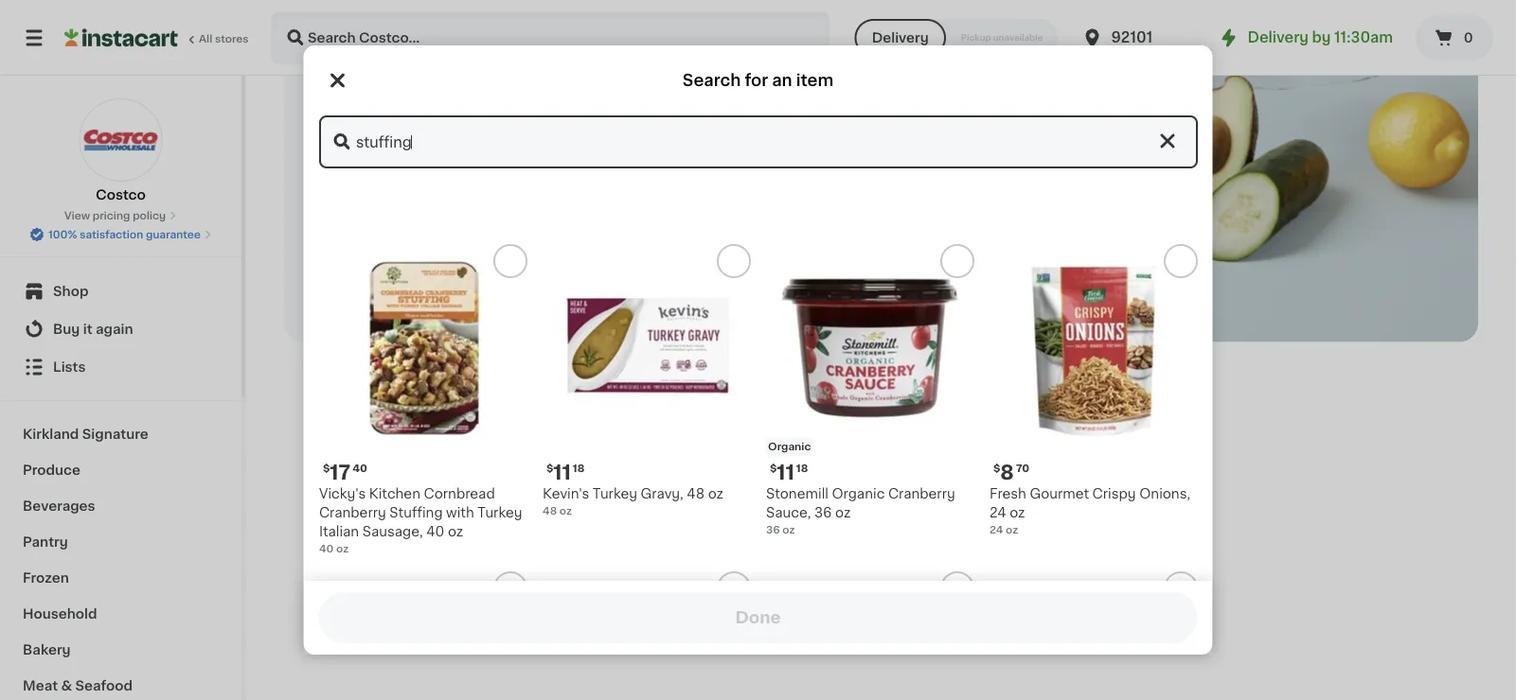 Task type: vqa. For each thing, say whether or not it's contained in the screenshot.
Boneless Central
no



Task type: locate. For each thing, give the bounding box(es) containing it.
11 up kevin's
[[553, 463, 570, 482]]

2 18 from the left
[[796, 464, 808, 474]]

18
[[572, 464, 584, 474], [796, 464, 808, 474]]

1 vertical spatial 24
[[989, 525, 1003, 535]]

40 inside $ 17 40
[[352, 464, 367, 474]]

$ for stonemill organic cranberry sauce, 36 oz
[[769, 464, 776, 474]]

3 $ from the left
[[769, 464, 776, 474]]

$ 11 18 for stonemill organic cranberry sauce, 36 oz
[[769, 463, 808, 482]]

search
[[683, 72, 741, 89]]

kirkland signature link
[[11, 417, 230, 453]]

0 vertical spatial cranberry
[[888, 488, 955, 501]]

40 down italian
[[319, 544, 333, 554]]

40 right 17
[[352, 464, 367, 474]]

$
[[322, 464, 329, 474], [546, 464, 553, 474], [769, 464, 776, 474], [993, 464, 1000, 474]]

48 right gravy,
[[686, 488, 704, 501]]

cranberry up get
[[888, 488, 955, 501]]

0 vertical spatial organic
[[767, 442, 810, 452]]

18 up stonemill
[[796, 464, 808, 474]]

$ inside $ 17 40
[[322, 464, 329, 474]]

0 horizontal spatial 40
[[319, 544, 333, 554]]

stonemill
[[766, 488, 828, 501]]

delivery inside button
[[872, 31, 929, 45]]

meat & seafood
[[23, 680, 133, 693]]

11
[[553, 463, 570, 482], [776, 463, 794, 482]]

pricing
[[93, 211, 130, 221]]

0 vertical spatial turkey
[[592, 488, 637, 501]]

$ 11 18
[[546, 463, 584, 482], [769, 463, 808, 482]]

48
[[686, 488, 704, 501], [542, 506, 556, 517]]

0 vertical spatial 36
[[814, 507, 831, 520]]

11 up stonemill
[[776, 463, 794, 482]]

groceries
[[362, 103, 500, 130]]

4 product group from the left
[[989, 244, 1197, 538]]

36
[[814, 507, 831, 520], [766, 525, 779, 535]]

organic up stonemill
[[767, 442, 810, 452]]

11:30am
[[1334, 31, 1393, 45]]

0
[[1464, 31, 1473, 45]]

delivery by 11:30am link
[[1217, 27, 1393, 49]]

1 horizontal spatial to
[[906, 563, 920, 576]]

buy
[[53, 323, 80, 336]]

2 horizontal spatial 40
[[426, 526, 444, 539]]

all stores link
[[64, 11, 250, 64]]

100% satisfaction guarantee
[[48, 230, 201, 240]]

36 down sauce,
[[766, 525, 779, 535]]

2 vertical spatial 40
[[319, 544, 333, 554]]

1 horizontal spatial delivery
[[1248, 31, 1309, 45]]

kendall parks
[[380, 160, 472, 173]]

0 vertical spatial 24
[[989, 507, 1006, 520]]

kirkland
[[23, 428, 79, 441]]

$ 11 18 up stonemill
[[769, 463, 808, 482]]

dialog
[[303, 45, 1213, 701]]

0 horizontal spatial turkey
[[477, 507, 522, 520]]

18 up kevin's
[[572, 464, 584, 474]]

gravy,
[[640, 488, 683, 501]]

to right list
[[906, 563, 920, 576]]

0 horizontal spatial $ 11 18
[[546, 463, 584, 482]]

delivery button
[[855, 19, 946, 57]]

product group containing 8
[[989, 244, 1197, 538]]

1 vertical spatial 36
[[766, 525, 779, 535]]

bakery link
[[11, 633, 230, 669]]

turkey inside kevin's turkey gravy, 48 oz 48 oz
[[592, 488, 637, 501]]

1 horizontal spatial $ 11 18
[[769, 463, 808, 482]]

100%
[[48, 230, 77, 240]]

48 down kevin's
[[542, 506, 556, 517]]

$ for kevin's turkey gravy, 48 oz
[[546, 464, 553, 474]]

turkey inside vicky's kitchen cornbread cranberry stuffing with turkey italian sausage, 40 oz 40 oz
[[477, 507, 522, 520]]

instacart logo image
[[64, 27, 178, 49]]

11 for kevin's turkey gravy, 48 oz
[[553, 463, 570, 482]]

1 horizontal spatial 40
[[352, 464, 367, 474]]

kirkland signature
[[23, 428, 148, 441]]

8
[[1000, 463, 1014, 482]]

signature
[[82, 428, 148, 441]]

produce link
[[11, 453, 230, 489]]

4 $ from the left
[[993, 464, 1000, 474]]

$ left 70
[[993, 464, 1000, 474]]

oz
[[707, 488, 723, 501], [559, 506, 571, 517], [835, 507, 850, 520], [1009, 507, 1025, 520], [782, 525, 794, 535], [1005, 525, 1018, 535], [447, 526, 463, 539], [336, 544, 348, 554]]

1 $ 11 18 from the left
[[546, 463, 584, 482]]

18 for kevin's
[[572, 464, 584, 474]]

0 horizontal spatial 48
[[542, 506, 556, 517]]

pantry link
[[11, 525, 230, 561]]

turkey right with
[[477, 507, 522, 520]]

0 horizontal spatial organic
[[767, 442, 810, 452]]

parks
[[434, 160, 472, 173]]

product group containing 17
[[319, 244, 527, 557]]

0 vertical spatial 48
[[686, 488, 704, 501]]

0 button
[[1416, 15, 1493, 61]]

1 $ from the left
[[322, 464, 329, 474]]

stores
[[215, 34, 249, 44]]

policy
[[133, 211, 166, 221]]

again
[[96, 323, 133, 336]]

$ up vicky's
[[322, 464, 329, 474]]

0 vertical spatial 40
[[352, 464, 367, 474]]

product group
[[319, 244, 527, 557], [542, 244, 750, 519], [766, 244, 974, 538], [989, 244, 1197, 538]]

100% satisfaction guarantee button
[[29, 223, 212, 242]]

turkey left gravy,
[[592, 488, 637, 501]]

$ up kevin's
[[546, 464, 553, 474]]

2 11 from the left
[[776, 463, 794, 482]]

$ 11 18 up kevin's
[[546, 463, 584, 482]]

$ inside $ 8 70
[[993, 464, 1000, 474]]

kevin's turkey gravy, 48 oz 48 oz
[[542, 488, 723, 517]]

to left your
[[833, 563, 846, 576]]

0 horizontal spatial 11
[[553, 463, 570, 482]]

2 $ from the left
[[546, 464, 553, 474]]

organic
[[767, 442, 810, 452], [831, 488, 884, 501]]

none search field search costco...
[[319, 116, 1197, 169]]

delivery by 11:30am
[[1248, 31, 1393, 45]]

1 vertical spatial turkey
[[477, 507, 522, 520]]

Search Costco... field
[[319, 116, 1197, 169]]

vicky's kitchen cornbread cranberry stuffing with turkey italian sausage, 40 oz 40 oz
[[319, 488, 522, 554]]

1 18 from the left
[[572, 464, 584, 474]]

1 horizontal spatial organic
[[831, 488, 884, 501]]

italian
[[319, 526, 359, 539]]

organic right stonemill
[[831, 488, 884, 501]]

all stores
[[199, 34, 249, 44]]

2 $ 11 18 from the left
[[769, 463, 808, 482]]

dialog containing 17
[[303, 45, 1213, 701]]

cranberry down vicky's
[[319, 507, 386, 520]]

36 down stonemill
[[814, 507, 831, 520]]

delivery
[[1248, 31, 1309, 45], [872, 31, 929, 45]]

0 horizontal spatial cranberry
[[319, 507, 386, 520]]

11 for stonemill organic cranberry sauce, 36 oz
[[776, 463, 794, 482]]

cranberry
[[888, 488, 955, 501], [319, 507, 386, 520]]

0 horizontal spatial to
[[833, 563, 846, 576]]

92101 button
[[1081, 11, 1195, 64]]

24
[[989, 507, 1006, 520], [989, 525, 1003, 535]]

costco logo image
[[79, 98, 162, 182]]

1 horizontal spatial 18
[[796, 464, 808, 474]]

1 horizontal spatial turkey
[[592, 488, 637, 501]]

1 horizontal spatial 11
[[776, 463, 794, 482]]

0 horizontal spatial 18
[[572, 464, 584, 474]]

buy it again link
[[11, 311, 230, 348]]

1 product group from the left
[[319, 244, 527, 557]]

for
[[745, 72, 768, 89]]

$ up stonemill
[[769, 464, 776, 474]]

1 11 from the left
[[553, 463, 570, 482]]

1 horizontal spatial cranberry
[[888, 488, 955, 501]]

40 down stuffing
[[426, 526, 444, 539]]

0 horizontal spatial delivery
[[872, 31, 929, 45]]

to
[[833, 563, 846, 576], [906, 563, 920, 576]]

1 vertical spatial cranberry
[[319, 507, 386, 520]]

None search field
[[271, 11, 830, 64], [319, 116, 1197, 169], [271, 11, 830, 64]]

1 vertical spatial organic
[[831, 488, 884, 501]]

40
[[352, 464, 367, 474], [426, 526, 444, 539], [319, 544, 333, 554]]

sausage,
[[362, 526, 422, 539]]

70
[[1015, 464, 1029, 474]]

1 24 from the top
[[989, 507, 1006, 520]]

turkey
[[592, 488, 637, 501], [477, 507, 522, 520]]

1 vertical spatial 48
[[542, 506, 556, 517]]

meat & seafood link
[[11, 669, 230, 701]]

2 product group from the left
[[542, 244, 750, 519]]

view pricing policy
[[64, 211, 166, 221]]

1 vertical spatial 40
[[426, 526, 444, 539]]

it
[[83, 323, 92, 336]]

add
[[762, 563, 789, 576]]



Task type: describe. For each thing, give the bounding box(es) containing it.
household link
[[11, 597, 230, 633]]

$ for vicky's kitchen cornbread cranberry stuffing with turkey italian sausage, 40 oz
[[322, 464, 329, 474]]

shop
[[53, 285, 88, 298]]

lists link
[[11, 348, 230, 386]]

frozen
[[23, 572, 69, 585]]

buy it again
[[53, 323, 133, 336]]

organic inside stonemill organic cranberry sauce, 36 oz 36 oz
[[831, 488, 884, 501]]

your
[[850, 563, 880, 576]]

3 product group from the left
[[766, 244, 974, 538]]

pantry
[[23, 536, 68, 549]]

frozen link
[[11, 561, 230, 597]]

$ for fresh gourmet crispy onions, 24 oz
[[993, 464, 1000, 474]]

add items to your list to get started.
[[762, 563, 1001, 576]]

$ 8 70
[[993, 463, 1029, 482]]

$ 11 18 for kevin's turkey gravy, 48 oz
[[546, 463, 584, 482]]

seafood
[[75, 680, 133, 693]]

2 24 from the top
[[989, 525, 1003, 535]]

kitchen
[[369, 488, 420, 501]]

search for an item
[[683, 72, 833, 89]]

fresh gourmet crispy onions, 24 oz 24 oz
[[989, 488, 1190, 535]]

gourmet
[[1029, 488, 1089, 501]]

service type group
[[855, 19, 1058, 57]]

crispy
[[1092, 488, 1135, 501]]

lists
[[53, 361, 86, 374]]

beverages
[[23, 500, 95, 513]]

1 horizontal spatial 48
[[686, 488, 704, 501]]

0 horizontal spatial 36
[[766, 525, 779, 535]]

92101
[[1111, 31, 1152, 45]]

sauce,
[[766, 507, 810, 520]]

fresh
[[989, 488, 1026, 501]]

kevin's
[[542, 488, 589, 501]]

all
[[199, 34, 212, 44]]

satisfaction
[[80, 230, 143, 240]]

cranberry inside vicky's kitchen cornbread cranberry stuffing with turkey italian sausage, 40 oz 40 oz
[[319, 507, 386, 520]]

guarantee
[[146, 230, 201, 240]]

beverages link
[[11, 489, 230, 525]]

view pricing policy link
[[64, 208, 177, 223]]

started.
[[949, 563, 1001, 576]]

stuffing
[[389, 507, 442, 520]]

18 for stonemill
[[796, 464, 808, 474]]

1 horizontal spatial 36
[[814, 507, 831, 520]]

costco link
[[79, 98, 162, 205]]

cranberry inside stonemill organic cranberry sauce, 36 oz 36 oz
[[888, 488, 955, 501]]

delivery for delivery by 11:30am
[[1248, 31, 1309, 45]]

delivery for delivery
[[872, 31, 929, 45]]

by
[[1312, 31, 1331, 45]]

17
[[329, 463, 350, 482]]

household
[[23, 608, 97, 621]]

get
[[923, 563, 946, 576]]

$ 17 40
[[322, 463, 367, 482]]

items
[[792, 563, 829, 576]]

with
[[446, 507, 474, 520]]

1 to from the left
[[833, 563, 846, 576]]

2 to from the left
[[906, 563, 920, 576]]

costco
[[96, 188, 146, 202]]

meat
[[23, 680, 58, 693]]

produce
[[23, 464, 80, 477]]

view
[[64, 211, 90, 221]]

stonemill organic cranberry sauce, 36 oz 36 oz
[[766, 488, 955, 535]]

list
[[883, 563, 903, 576]]

vicky's
[[319, 488, 365, 501]]

onions,
[[1139, 488, 1190, 501]]

&
[[61, 680, 72, 693]]

kendall
[[380, 160, 431, 173]]

bakery
[[23, 644, 71, 657]]

cornbread
[[423, 488, 495, 501]]

shop link
[[11, 273, 230, 311]]

an
[[772, 72, 792, 89]]

item
[[796, 72, 833, 89]]



